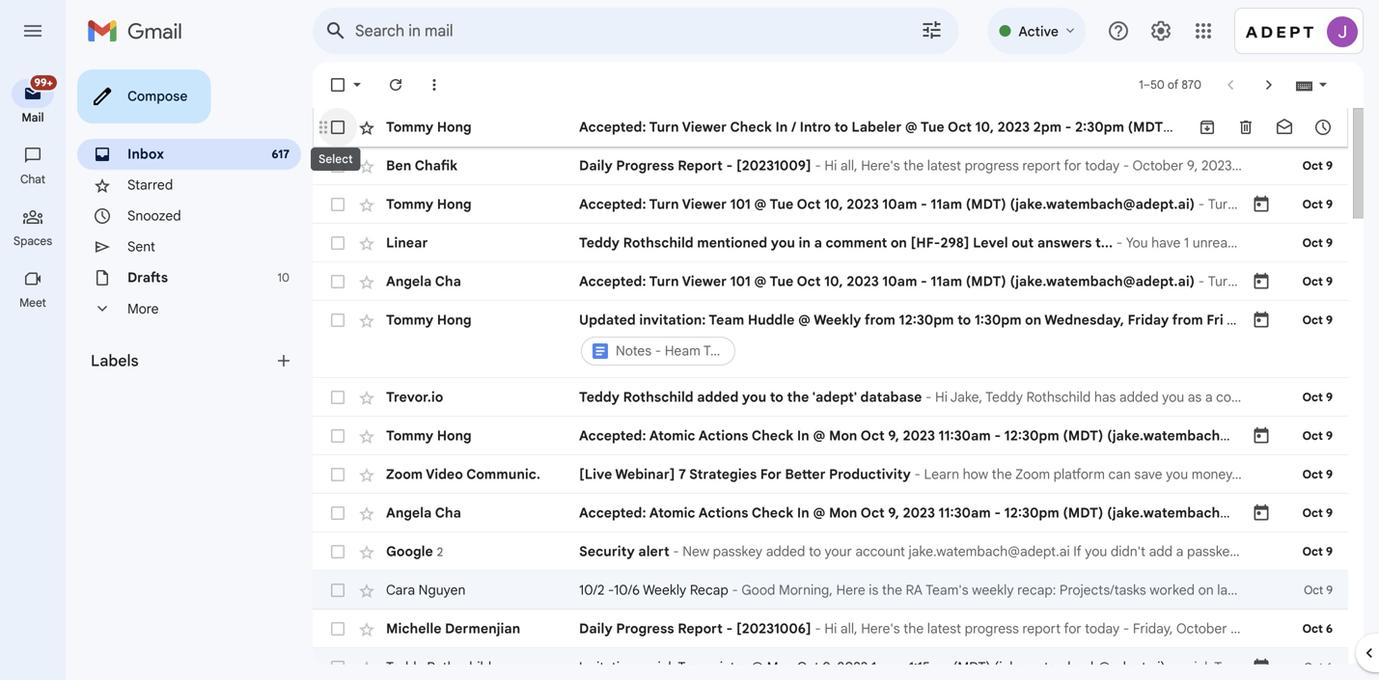 Task type: locate. For each thing, give the bounding box(es) containing it.
tommy down trevor.io
[[386, 428, 434, 444]]

0 horizontal spatial on
[[891, 235, 907, 251]]

4 hong from the top
[[437, 428, 472, 444]]

0 vertical spatial 6
[[1254, 312, 1262, 329]]

weekly right huddle
[[814, 312, 861, 329]]

inbox link
[[127, 146, 164, 163]]

0 horizontal spatial 10
[[278, 271, 290, 285]]

google
[[386, 543, 433, 560]]

3 accepted: from the top
[[579, 273, 646, 290]]

you right added
[[742, 389, 767, 406]]

10, left 2pm
[[975, 119, 994, 136]]

2 vertical spatial viewer
[[682, 273, 727, 290]]

angela for fifth row from the bottom
[[386, 505, 432, 522]]

daily progress report - [20231006] -
[[579, 621, 825, 638]]

row
[[313, 108, 1357, 147], [313, 147, 1348, 185], [313, 185, 1348, 224], [313, 224, 1348, 263], [313, 263, 1348, 301], [313, 301, 1379, 378], [313, 378, 1348, 417], [313, 417, 1348, 456], [313, 456, 1348, 494], [313, 494, 1348, 533], [313, 533, 1348, 571], [313, 571, 1348, 610], [313, 610, 1348, 649], [313, 649, 1348, 680]]

10, down teddy rothschild mentioned you in a comment on [hf-298] level out answers t... -
[[824, 273, 843, 290]]

angela cha
[[386, 273, 461, 290], [386, 505, 461, 522]]

3 tommy hong from the top
[[386, 312, 472, 329]]

0 vertical spatial accepted: atomic actions check in @ mon oct 9, 2023 11:30am - 12:30pm (mdt) (jake.watembach@adept.ai) link
[[579, 427, 1292, 446]]

row containing ben chafik
[[313, 147, 1348, 185]]

mon down 'adept'
[[829, 428, 857, 444]]

1 horizontal spatial on
[[1025, 312, 1042, 329]]

10am for angela cha
[[882, 273, 917, 290]]

2 accepted: turn viewer 101 @ tue oct 10, 2023 10am - 11am (mdt) (jake.watembach@adept.ai) - from the top
[[579, 273, 1208, 290]]

mon down [20231006]
[[767, 659, 794, 676]]

2 11am from the top
[[931, 273, 962, 290]]

hong up zoom video communic.
[[437, 428, 472, 444]]

1 vertical spatial 9,
[[888, 505, 899, 522]]

viewer down the daily progress report - [20231009] -
[[682, 196, 727, 213]]

6
[[1254, 312, 1262, 329], [1326, 622, 1333, 637], [1326, 661, 1333, 675]]

search in mail image
[[319, 14, 353, 48]]

2 tommy from the top
[[386, 196, 434, 213]]

@ right labeler
[[905, 119, 918, 136]]

1 from from the left
[[865, 312, 896, 329]]

2 vertical spatial teddy
[[386, 659, 423, 676]]

1 vertical spatial mon
[[829, 505, 857, 522]]

1 vertical spatial rothschild
[[623, 389, 694, 406]]

in down better
[[797, 505, 810, 522]]

calendar event image for row containing teddy rothschild
[[1252, 658, 1271, 678]]

2 angela cha from the top
[[386, 505, 461, 522]]

2 101 from the top
[[730, 273, 751, 290]]

0 horizontal spatial you
[[742, 389, 767, 406]]

angela cha down linear
[[386, 273, 461, 290]]

10, for tommy hong
[[824, 196, 843, 213]]

10am up [hf- on the top
[[882, 196, 917, 213]]

10 inside row
[[1337, 312, 1352, 329]]

10am for tommy hong
[[882, 196, 917, 213]]

1 vertical spatial in
[[797, 428, 810, 444]]

13 row from the top
[[313, 610, 1348, 649]]

atomic
[[649, 428, 695, 444], [649, 505, 695, 522]]

zoom
[[386, 466, 423, 483]]

1 vertical spatial daily
[[579, 621, 613, 638]]

1 vertical spatial 10am
[[882, 273, 917, 290]]

0 horizontal spatial weekly
[[643, 582, 686, 599]]

in left /
[[775, 119, 788, 136]]

atomic for hong
[[649, 428, 695, 444]]

from left fri
[[1172, 312, 1203, 329]]

actions for tommy hong
[[699, 428, 748, 444]]

0 vertical spatial angela
[[386, 273, 432, 290]]

labels heading
[[91, 351, 274, 371]]

accepted: turn viewer 101 @ tue oct 10, 2023 10am - 11am (mdt) (jake.watembach@adept.ai) -
[[579, 196, 1208, 213], [579, 273, 1208, 290]]

oct 9
[[1302, 159, 1333, 173], [1302, 197, 1333, 212], [1302, 236, 1333, 250], [1302, 275, 1333, 289], [1302, 313, 1333, 328], [1302, 390, 1333, 405], [1302, 429, 1333, 444], [1302, 468, 1333, 482], [1302, 506, 1333, 521], [1302, 545, 1333, 559], [1304, 583, 1333, 598]]

7 row from the top
[[313, 378, 1348, 417]]

'adept'
[[813, 389, 857, 406]]

@ right huddle
[[798, 312, 811, 329]]

1 vertical spatial cha
[[435, 505, 461, 522]]

turn up invitation:
[[649, 273, 679, 290]]

10, inside "link"
[[975, 119, 994, 136]]

1 viewer from the top
[[682, 119, 727, 136]]

0 vertical spatial 11:30am
[[939, 428, 991, 444]]

to inside accepted: turn viewer check in / intro to labeler @ tue oct 10, 2023 2pm - 2:30pm (mdt) (jake.watembach@adept.ai) "link"
[[835, 119, 848, 136]]

0 vertical spatial report
[[678, 157, 723, 174]]

accepted: atomic actions check in @ mon oct 9, 2023 11:30am - 12:30pm (mdt) (jake.watembach@adept.ai) down productivity on the right bottom of the page
[[579, 505, 1292, 522]]

hong down chafik
[[437, 196, 472, 213]]

1 vertical spatial report
[[678, 621, 723, 638]]

1 tommy from the top
[[386, 119, 434, 136]]

navigation containing mail
[[0, 62, 68, 680]]

calendar event image for ninth row from the bottom of the page
[[1252, 311, 1271, 330]]

4 tommy hong from the top
[[386, 428, 472, 444]]

2 turn from the top
[[649, 196, 679, 213]]

report left [20231009]
[[678, 157, 723, 174]]

1 vertical spatial progress
[[616, 621, 674, 638]]

friday
[[1128, 312, 1169, 329]]

9, down productivity on the right bottom of the page
[[888, 505, 899, 522]]

3 viewer from the top
[[682, 273, 727, 290]]

accepted: atomic actions check in @ mon oct 9, 2023 11:30am - 12:30pm (mdt) (jake.watembach@adept.ai)
[[579, 428, 1292, 444], [579, 505, 1292, 522]]

10, up teddy rothschild mentioned you in a comment on [hf-298] level out answers t... -
[[824, 196, 843, 213]]

2023 left 2pm
[[998, 119, 1030, 136]]

4 row from the top
[[313, 224, 1348, 263]]

9 row from the top
[[313, 456, 1348, 494]]

teddy for teddy rothschild mentioned you in a comment on [hf-298] level out answers t...
[[579, 235, 620, 251]]

viewer
[[682, 119, 727, 136], [682, 196, 727, 213], [682, 273, 727, 290]]

0 vertical spatial teddy
[[579, 235, 620, 251]]

2 from from the left
[[1172, 312, 1203, 329]]

tommy hong down trevor.io
[[386, 428, 472, 444]]

1 vertical spatial 11am
[[931, 273, 962, 290]]

of
[[1168, 78, 1179, 92]]

11am down 298]
[[931, 273, 962, 290]]

0 vertical spatial 10,
[[975, 119, 994, 136]]

chat
[[20, 172, 45, 187]]

2 vertical spatial 9,
[[823, 659, 834, 676]]

1 vertical spatial 101
[[730, 273, 751, 290]]

tommy for eighth row
[[386, 428, 434, 444]]

3 tommy from the top
[[386, 312, 434, 329]]

toolbar inside row
[[1188, 118, 1343, 137]]

99+ link
[[12, 73, 59, 108]]

0 vertical spatial you
[[771, 235, 795, 251]]

out
[[1012, 235, 1034, 251]]

0 vertical spatial 11am
[[931, 196, 962, 213]]

2 row from the top
[[313, 147, 1348, 185]]

3 hong from the top
[[437, 312, 472, 329]]

1 progress from the top
[[616, 157, 674, 174]]

0 horizontal spatial from
[[865, 312, 896, 329]]

1 vertical spatial accepted: atomic actions check in @ mon oct 9, 2023 11:30am - 12:30pm (mdt) (jake.watembach@adept.ai) link
[[579, 504, 1292, 523]]

angela up google
[[386, 505, 432, 522]]

hong
[[437, 119, 472, 136], [437, 196, 472, 213], [437, 312, 472, 329], [437, 428, 472, 444]]

2 vertical spatial turn
[[649, 273, 679, 290]]

turn down the daily progress report - [20231009] -
[[649, 196, 679, 213]]

10am down [hf- on the top
[[882, 273, 917, 290]]

tommy down linear
[[386, 312, 434, 329]]

1 accepted: turn viewer 101 @ tue oct 10, 2023 10am - 11am (mdt) (jake.watembach@adept.ai) - from the top
[[579, 196, 1208, 213]]

0 vertical spatial check
[[730, 119, 772, 136]]

1 atomic from the top
[[649, 428, 695, 444]]

row containing michelle dermenjian
[[313, 610, 1348, 649]]

0 vertical spatial progress
[[616, 157, 674, 174]]

accepted: turn viewer 101 @ tue oct 10, 2023 10am - 11am (mdt) (jake.watembach@adept.ai) - down [hf- on the top
[[579, 273, 1208, 290]]

12:30pm for angela cha
[[1004, 505, 1060, 522]]

2 atomic from the top
[[649, 505, 695, 522]]

1 11:30am from the top
[[939, 428, 991, 444]]

2 hong from the top
[[437, 196, 472, 213]]

3 turn from the top
[[649, 273, 679, 290]]

0 vertical spatial cha
[[435, 273, 461, 290]]

toolbar
[[1188, 118, 1343, 137]]

9, left the '1pm'
[[823, 659, 834, 676]]

atomic up 7
[[649, 428, 695, 444]]

1 angela cha from the top
[[386, 273, 461, 290]]

2 vertical spatial mon
[[767, 659, 794, 676]]

1 accepted: atomic actions check in @ mon oct 9, 2023 11:30am - 12:30pm (mdt) (jake.watembach@adept.ai) from the top
[[579, 428, 1292, 444]]

2023 down productivity on the right bottom of the page
[[903, 505, 935, 522]]

2 tommy hong from the top
[[386, 196, 472, 213]]

tommy for ninth row from the bottom of the page
[[386, 312, 434, 329]]

/
[[791, 119, 796, 136]]

1 accepted: from the top
[[579, 119, 646, 136]]

0 vertical spatial daily
[[579, 157, 613, 174]]

1 daily from the top
[[579, 157, 613, 174]]

0 vertical spatial in
[[775, 119, 788, 136]]

1 101 from the top
[[730, 196, 751, 213]]

hong up trevor.io
[[437, 312, 472, 329]]

meet heading
[[0, 295, 66, 311]]

1 vertical spatial teddy
[[579, 389, 620, 406]]

accepted: atomic actions check in @ mon oct 9, 2023 11:30am - 12:30pm (mdt) (jake.watembach@adept.ai) link down database on the right of page
[[579, 427, 1292, 446]]

1 vertical spatial 12:30pm
[[1004, 428, 1060, 444]]

row containing linear
[[313, 224, 1348, 263]]

1 report from the top
[[678, 157, 723, 174]]

(mdt) inside "link"
[[1128, 119, 1169, 136]]

0 vertical spatial accepted: turn viewer 101 @ tue oct 10, 2023 10am - 11am (mdt) (jake.watembach@adept.ai) -
[[579, 196, 1208, 213]]

you
[[771, 235, 795, 251], [742, 389, 767, 406]]

angela down linear
[[386, 273, 432, 290]]

refresh image
[[386, 75, 405, 95]]

1 vertical spatial angela cha
[[386, 505, 461, 522]]

2 11:30am from the top
[[939, 505, 991, 522]]

1 10am from the top
[[882, 196, 917, 213]]

1 vertical spatial you
[[742, 389, 767, 406]]

1 accepted: atomic actions check in @ mon oct 9, 2023 11:30am - 12:30pm (mdt) (jake.watembach@adept.ai) link from the top
[[579, 427, 1292, 446]]

in up better
[[797, 428, 810, 444]]

tommy hong up ben chafik
[[386, 119, 472, 136]]

sent
[[127, 238, 155, 255]]

viewer up team
[[682, 273, 727, 290]]

2:30pm
[[1075, 119, 1124, 136]]

tommy for third row from the top of the page
[[386, 196, 434, 213]]

1 actions from the top
[[699, 428, 748, 444]]

tommy hong for ninth row from the bottom of the page
[[386, 312, 472, 329]]

teddy up updated
[[579, 235, 620, 251]]

in
[[775, 119, 788, 136], [797, 428, 810, 444], [797, 505, 810, 522]]

1 vertical spatial 6
[[1326, 622, 1333, 637]]

0 vertical spatial 9,
[[888, 428, 899, 444]]

calendar event image
[[1252, 195, 1271, 214]]

calendar event image
[[1252, 272, 1271, 291], [1252, 311, 1271, 330], [1252, 427, 1271, 446], [1252, 504, 1271, 523], [1252, 658, 1271, 678]]

14 row from the top
[[313, 649, 1348, 680]]

intro
[[800, 119, 831, 136]]

1 calendar event image from the top
[[1252, 272, 1271, 291]]

0 vertical spatial 10am
[[882, 196, 917, 213]]

tommy hong
[[386, 119, 472, 136], [386, 196, 472, 213], [386, 312, 472, 329], [386, 428, 472, 444]]

12:30pm inside the updated invitation: team huddle @ weekly from 12:30pm to 1:30pm on wednesday, friday from fri oct 6 to tue oct 10 (md link
[[899, 312, 954, 329]]

tue
[[921, 119, 945, 136], [770, 196, 794, 213], [770, 273, 794, 290], [1282, 312, 1306, 329]]

from up database on the right of page
[[865, 312, 896, 329]]

5 calendar event image from the top
[[1252, 658, 1271, 678]]

1 vertical spatial 11:30am
[[939, 505, 991, 522]]

check up for
[[752, 428, 794, 444]]

1 vertical spatial 10
[[1337, 312, 1352, 329]]

1 turn from the top
[[649, 119, 679, 136]]

check for hong
[[752, 428, 794, 444]]

tue right labeler
[[921, 119, 945, 136]]

to right intro
[[835, 119, 848, 136]]

teddy down notes
[[579, 389, 620, 406]]

101 down the mentioned
[[730, 273, 751, 290]]

1 horizontal spatial 10
[[1337, 312, 1352, 329]]

0 vertical spatial 12:30pm
[[899, 312, 954, 329]]

0 vertical spatial rothschild
[[623, 235, 694, 251]]

cha for fifth row from the bottom
[[435, 505, 461, 522]]

11:30am
[[939, 428, 991, 444], [939, 505, 991, 522]]

notes - heam tuddle
[[616, 343, 745, 360]]

angela
[[386, 273, 432, 290], [386, 505, 432, 522]]

2 vertical spatial rothschild
[[427, 659, 491, 676]]

2 accepted: atomic actions check in @ mon oct 9, 2023 11:30am - 12:30pm (mdt) (jake.watembach@adept.ai) from the top
[[579, 505, 1292, 522]]

mail heading
[[0, 110, 66, 125]]

0 vertical spatial angela cha
[[386, 273, 461, 290]]

accepted: turn viewer 101 @ tue oct 10, 2023 10am - 11am (mdt) (jake.watembach@adept.ai) - for cha
[[579, 273, 1208, 290]]

notes
[[616, 343, 652, 360]]

more button
[[77, 293, 301, 324]]

tommy hong down ben chafik
[[386, 196, 472, 213]]

@
[[905, 119, 918, 136], [754, 196, 767, 213], [754, 273, 767, 290], [798, 312, 811, 329], [813, 428, 826, 444], [813, 505, 826, 522], [751, 659, 764, 676]]

tommy
[[386, 119, 434, 136], [386, 196, 434, 213], [386, 312, 434, 329], [386, 428, 434, 444]]

9, down database on the right of page
[[888, 428, 899, 444]]

101 up the mentioned
[[730, 196, 751, 213]]

trevor
[[678, 659, 716, 676]]

snoozed link
[[127, 208, 181, 224]]

actions
[[699, 428, 748, 444], [699, 505, 748, 522]]

accepted: turn viewer 101 @ tue oct 10, 2023 10am - 11am (mdt) (jake.watembach@adept.ai) - up [hf- on the top
[[579, 196, 1208, 213]]

spaces heading
[[0, 234, 66, 249]]

calendar event image for eighth row
[[1252, 427, 1271, 446]]

2 report from the top
[[678, 621, 723, 638]]

10/6
[[614, 582, 640, 599]]

2023 inside "link"
[[998, 119, 1030, 136]]

2 viewer from the top
[[682, 196, 727, 213]]

10,
[[975, 119, 994, 136], [824, 196, 843, 213], [824, 273, 843, 290]]

tue left the (md at the right top of the page
[[1282, 312, 1306, 329]]

2 vertical spatial in
[[797, 505, 810, 522]]

2 daily from the top
[[579, 621, 613, 638]]

atomic down 7
[[649, 505, 695, 522]]

team
[[709, 312, 744, 329]]

viewer up the daily progress report - [20231009] -
[[682, 119, 727, 136]]

recap
[[690, 582, 729, 599]]

2 vertical spatial 12:30pm
[[1004, 505, 1060, 522]]

7
[[679, 466, 686, 483]]

actions up strategies
[[699, 428, 748, 444]]

2 vertical spatial check
[[752, 505, 794, 522]]

cell containing updated invitation: team huddle @ weekly from 12:30pm to 1:30pm on wednesday, friday from fri oct 6 to tue oct 10 (md
[[579, 311, 1379, 369]]

50
[[1151, 78, 1165, 92]]

cara nguyen
[[386, 582, 466, 599]]

0 vertical spatial turn
[[649, 119, 679, 136]]

1 vertical spatial viewer
[[682, 196, 727, 213]]

check
[[730, 119, 772, 136], [752, 428, 794, 444], [752, 505, 794, 522]]

1 vertical spatial turn
[[649, 196, 679, 213]]

accepted: atomic actions check in @ mon oct 9, 2023 11:30am - 12:30pm (mdt) (jake.watembach@adept.ai) down database on the right of page
[[579, 428, 1292, 444]]

cell
[[579, 311, 1379, 369]]

daily progress report - [20231009] -
[[579, 157, 825, 174]]

1 vertical spatial on
[[1025, 312, 1042, 329]]

turn for angela cha
[[649, 273, 679, 290]]

viewer for cha
[[682, 273, 727, 290]]

on left [hf- on the top
[[891, 235, 907, 251]]

@ up better
[[813, 428, 826, 444]]

chat heading
[[0, 172, 66, 187]]

atomic for cha
[[649, 505, 695, 522]]

12 row from the top
[[313, 571, 1348, 610]]

1 11am from the top
[[931, 196, 962, 213]]

t...
[[1095, 235, 1113, 251]]

accepted: inside "link"
[[579, 119, 646, 136]]

0 vertical spatial actions
[[699, 428, 748, 444]]

you left in
[[771, 235, 795, 251]]

None checkbox
[[328, 75, 347, 95], [328, 195, 347, 214], [328, 311, 347, 330], [328, 388, 347, 407], [328, 427, 347, 446], [328, 465, 347, 485], [328, 581, 347, 600], [328, 620, 347, 639], [328, 75, 347, 95], [328, 195, 347, 214], [328, 311, 347, 330], [328, 388, 347, 407], [328, 427, 347, 446], [328, 465, 347, 485], [328, 581, 347, 600], [328, 620, 347, 639]]

productivity
[[829, 466, 911, 483]]

2 10am from the top
[[882, 273, 917, 290]]

check left /
[[730, 119, 772, 136]]

rothschild down "notes - heam tuddle" in the bottom of the page
[[623, 389, 694, 406]]

11am up 298]
[[931, 196, 962, 213]]

actions for angela cha
[[699, 505, 748, 522]]

1 horizontal spatial from
[[1172, 312, 1203, 329]]

10/2 -10/6 weekly recap -
[[579, 582, 742, 599]]

2 actions from the top
[[699, 505, 748, 522]]

rothschild left the mentioned
[[623, 235, 694, 251]]

298]
[[941, 235, 970, 251]]

Search in mail text field
[[355, 21, 866, 41]]

rothschild down michelle dermenjian
[[427, 659, 491, 676]]

0 vertical spatial weekly
[[814, 312, 861, 329]]

1 cha from the top
[[435, 273, 461, 290]]

0 vertical spatial mon
[[829, 428, 857, 444]]

1 vertical spatial accepted: atomic actions check in @ mon oct 9, 2023 11:30am - 12:30pm (mdt) (jake.watembach@adept.ai)
[[579, 505, 1292, 522]]

1 angela from the top
[[386, 273, 432, 290]]

0 vertical spatial 101
[[730, 196, 751, 213]]

1 vertical spatial atomic
[[649, 505, 695, 522]]

you for to
[[742, 389, 767, 406]]

11am
[[931, 196, 962, 213], [931, 273, 962, 290]]

check down for
[[752, 505, 794, 522]]

0 vertical spatial viewer
[[682, 119, 727, 136]]

10 row from the top
[[313, 494, 1348, 533]]

3 calendar event image from the top
[[1252, 427, 1271, 446]]

on inside "cell"
[[1025, 312, 1042, 329]]

2 calendar event image from the top
[[1252, 311, 1271, 330]]

2 vertical spatial 10,
[[824, 273, 843, 290]]

2 angela from the top
[[386, 505, 432, 522]]

0 vertical spatial accepted: atomic actions check in @ mon oct 9, 2023 11:30am - 12:30pm (mdt) (jake.watembach@adept.ai)
[[579, 428, 1292, 444]]

2 progress from the top
[[616, 621, 674, 638]]

None checkbox
[[328, 118, 347, 137], [328, 156, 347, 176], [328, 234, 347, 253], [328, 272, 347, 291], [328, 504, 347, 523], [328, 542, 347, 562], [328, 658, 347, 678], [328, 118, 347, 137], [328, 156, 347, 176], [328, 234, 347, 253], [328, 272, 347, 291], [328, 504, 347, 523], [328, 542, 347, 562], [328, 658, 347, 678]]

rothschild for mentioned
[[623, 235, 694, 251]]

from
[[865, 312, 896, 329], [1172, 312, 1203, 329]]

to left the
[[770, 389, 784, 406]]

hong up chafik
[[437, 119, 472, 136]]

row containing trevor.io
[[313, 378, 1348, 417]]

870
[[1182, 78, 1202, 92]]

accepted: turn viewer check in / intro to labeler @ tue oct 10, 2023 2pm - 2:30pm (mdt) (jake.watembach@adept.ai)
[[579, 119, 1357, 136]]

teddy down michelle
[[386, 659, 423, 676]]

angela cha up google 2
[[386, 505, 461, 522]]

weekly right 10/6
[[643, 582, 686, 599]]

(jake.watembach@adept.ai) inside "link"
[[1172, 119, 1357, 136]]

answers
[[1037, 235, 1092, 251]]

1 vertical spatial accepted: turn viewer 101 @ tue oct 10, 2023 10am - 11am (mdt) (jake.watembach@adept.ai) -
[[579, 273, 1208, 290]]

4 tommy from the top
[[386, 428, 434, 444]]

added
[[697, 389, 739, 406]]

accepted: atomic actions check in @ mon oct 9, 2023 11:30am - 12:30pm (mdt) (jake.watembach@adept.ai) link down productivity on the right bottom of the page
[[579, 504, 1292, 523]]

invitation: quick trevor intro @ mon oct 9, 2023 1pm - 1:15pm (mdt) (jake.watembach@adept.ai) -
[[579, 659, 1179, 676]]

turn up the daily progress report - [20231009] -
[[649, 119, 679, 136]]

progress for daily progress report - [20231009] -
[[616, 157, 674, 174]]

-
[[1065, 119, 1072, 136], [726, 157, 733, 174], [815, 157, 821, 174], [921, 196, 927, 213], [1199, 196, 1205, 213], [1116, 235, 1123, 251], [921, 273, 927, 290], [1199, 273, 1205, 290], [655, 343, 661, 360], [926, 389, 932, 406], [994, 428, 1001, 444], [914, 466, 921, 483], [994, 505, 1001, 522], [673, 543, 679, 560], [608, 582, 614, 599], [732, 582, 738, 599], [726, 621, 733, 638], [815, 621, 821, 638], [899, 659, 906, 676], [1169, 659, 1175, 676]]

1 vertical spatial angela
[[386, 505, 432, 522]]

tommy hong up trevor.io
[[386, 312, 472, 329]]

on right the 1:30pm
[[1025, 312, 1042, 329]]

1 vertical spatial 10,
[[824, 196, 843, 213]]

@ down better
[[813, 505, 826, 522]]

@ inside "link"
[[905, 119, 918, 136]]

daily for daily progress report - [20231009]
[[579, 157, 613, 174]]

2 cha from the top
[[435, 505, 461, 522]]

4 calendar event image from the top
[[1252, 504, 1271, 523]]

11 row from the top
[[313, 533, 1348, 571]]

labeler
[[852, 119, 902, 136]]

1 horizontal spatial you
[[771, 235, 795, 251]]

tommy up linear
[[386, 196, 434, 213]]

report for [20231009]
[[678, 157, 723, 174]]

to
[[835, 119, 848, 136], [958, 312, 971, 329], [1266, 312, 1280, 329], [770, 389, 784, 406]]

sent link
[[127, 238, 155, 255]]

report up trevor
[[678, 621, 723, 638]]

1 horizontal spatial weekly
[[814, 312, 861, 329]]

hong for third row from the top of the page
[[437, 196, 472, 213]]

cell inside row
[[579, 311, 1379, 369]]

0 vertical spatial atomic
[[649, 428, 695, 444]]

select
[[319, 152, 353, 166]]

99+
[[34, 76, 53, 89]]

1 vertical spatial check
[[752, 428, 794, 444]]

tommy up the ben
[[386, 119, 434, 136]]

mon down productivity on the right bottom of the page
[[829, 505, 857, 522]]

101 for tommy hong
[[730, 196, 751, 213]]

2 accepted: atomic actions check in @ mon oct 9, 2023 11:30am - 12:30pm (mdt) (jake.watembach@adept.ai) link from the top
[[579, 504, 1292, 523]]

navigation
[[0, 62, 68, 680]]

actions down strategies
[[699, 505, 748, 522]]

hong for ninth row from the bottom of the page
[[437, 312, 472, 329]]

1 vertical spatial actions
[[699, 505, 748, 522]]

11:30am for tommy hong
[[939, 428, 991, 444]]

0 vertical spatial on
[[891, 235, 907, 251]]

- inside "link"
[[1065, 119, 1072, 136]]

row containing teddy rothschild
[[313, 649, 1348, 680]]



Task type: describe. For each thing, give the bounding box(es) containing it.
[20231006]
[[736, 621, 811, 638]]

invitation:
[[579, 659, 639, 676]]

updated invitation: team huddle @ weekly from 12:30pm to 1:30pm on wednesday, friday from fri oct 6 to tue oct 10 (md
[[579, 312, 1379, 329]]

10, for angela cha
[[824, 273, 843, 290]]

2
[[437, 545, 443, 560]]

accepted: turn viewer 101 @ tue oct 10, 2023 10am - 11am (mdt) (jake.watembach@adept.ai) - for hong
[[579, 196, 1208, 213]]

huddle
[[748, 312, 795, 329]]

level
[[973, 235, 1008, 251]]

chafik
[[415, 157, 458, 174]]

teddy for teddy rothschild added you to the 'adept' database
[[579, 389, 620, 406]]

in for hong
[[797, 428, 810, 444]]

2 vertical spatial 6
[[1326, 661, 1333, 675]]

11am for hong
[[931, 196, 962, 213]]

5 accepted: from the top
[[579, 505, 646, 522]]

a
[[814, 235, 822, 251]]

alert
[[638, 543, 670, 560]]

the
[[787, 389, 809, 406]]

linear
[[386, 235, 428, 251]]

you for in
[[771, 235, 795, 251]]

security alert -
[[579, 543, 683, 560]]

turn inside "link"
[[649, 119, 679, 136]]

tommy hong for third row from the top of the page
[[386, 196, 472, 213]]

tue up huddle
[[770, 273, 794, 290]]

101 for angela cha
[[730, 273, 751, 290]]

2 accepted: from the top
[[579, 196, 646, 213]]

settings image
[[1150, 19, 1173, 42]]

older image
[[1260, 75, 1279, 95]]

2pm
[[1033, 119, 1062, 136]]

advanced search options image
[[912, 11, 951, 49]]

starred
[[127, 177, 173, 194]]

tue down [20231009]
[[770, 196, 794, 213]]

0 vertical spatial oct 6
[[1302, 622, 1333, 637]]

in inside accepted: turn viewer check in / intro to labeler @ tue oct 10, 2023 2pm - 2:30pm (mdt) (jake.watembach@adept.ai) "link"
[[775, 119, 788, 136]]

accepted: atomic actions check in @ mon oct 9, 2023 11:30am - 12:30pm (mdt) (jake.watembach@adept.ai) link for tommy hong
[[579, 427, 1292, 446]]

check for cha
[[752, 505, 794, 522]]

accepted: atomic actions check in @ mon oct 9, 2023 11:30am - 12:30pm (mdt) (jake.watembach@adept.ai) for tommy hong
[[579, 428, 1292, 444]]

for
[[760, 466, 782, 483]]

to left the 1:30pm
[[958, 312, 971, 329]]

mon for cha
[[829, 505, 857, 522]]

in for cha
[[797, 505, 810, 522]]

[hf-
[[911, 235, 941, 251]]

hong for eighth row
[[437, 428, 472, 444]]

fri
[[1207, 312, 1224, 329]]

drafts link
[[127, 269, 168, 286]]

0 vertical spatial 10
[[278, 271, 290, 285]]

617
[[272, 147, 290, 162]]

tommy hong for eighth row
[[386, 428, 472, 444]]

rothschild for added
[[623, 389, 694, 406]]

tue inside "cell"
[[1282, 312, 1306, 329]]

starred link
[[127, 177, 173, 194]]

(md
[[1355, 312, 1379, 329]]

accepted: atomic actions check in @ mon oct 9, 2023 11:30am - 12:30pm (mdt) (jake.watembach@adept.ai) link for angela cha
[[579, 504, 1292, 523]]

nguyen
[[419, 582, 466, 599]]

4 accepted: from the top
[[579, 428, 646, 444]]

row containing google
[[313, 533, 1348, 571]]

1 tommy hong from the top
[[386, 119, 472, 136]]

calendar event image for fifth row from the bottom
[[1252, 504, 1271, 523]]

compose
[[127, 88, 188, 105]]

oct inside "link"
[[948, 119, 972, 136]]

video
[[426, 466, 463, 483]]

2023 left the '1pm'
[[837, 659, 868, 676]]

meet
[[19, 296, 46, 310]]

intro
[[720, 659, 748, 676]]

progress for daily progress report - [20231006] -
[[616, 621, 674, 638]]

accepted: atomic actions check in @ mon oct 9, 2023 11:30am - 12:30pm (mdt) (jake.watembach@adept.ai) for angela cha
[[579, 505, 1292, 522]]

tuddle
[[703, 343, 745, 360]]

@ down [20231009]
[[754, 196, 767, 213]]

@ up huddle
[[754, 273, 767, 290]]

security
[[579, 543, 635, 560]]

select input tool image
[[1318, 77, 1329, 92]]

1 50 of 870
[[1139, 78, 1202, 92]]

ben chafik
[[386, 157, 458, 174]]

invitation:
[[639, 312, 706, 329]]

better
[[785, 466, 826, 483]]

1:15pm
[[909, 659, 950, 676]]

11:30am for angela cha
[[939, 505, 991, 522]]

webinar]
[[615, 466, 675, 483]]

database
[[861, 389, 922, 406]]

strategies
[[689, 466, 757, 483]]

2023 up comment
[[847, 196, 879, 213]]

accepted: turn viewer check in / intro to labeler @ tue oct 10, 2023 2pm - 2:30pm (mdt) (jake.watembach@adept.ai) link
[[579, 118, 1357, 137]]

compose button
[[77, 69, 211, 124]]

1 vertical spatial oct 6
[[1304, 661, 1333, 675]]

[live
[[579, 466, 612, 483]]

updated invitation: team huddle @ weekly from 12:30pm to 1:30pm on wednesday, friday from fri oct 6 to tue oct 10 (md link
[[579, 311, 1379, 330]]

main menu image
[[21, 19, 44, 42]]

updated
[[579, 312, 636, 329]]

1 row from the top
[[313, 108, 1357, 147]]

8 row from the top
[[313, 417, 1348, 456]]

1 vertical spatial weekly
[[643, 582, 686, 599]]

mon for hong
[[829, 428, 857, 444]]

- inside "cell"
[[655, 343, 661, 360]]

to right fri
[[1266, 312, 1280, 329]]

more image
[[425, 75, 444, 95]]

tue inside "link"
[[921, 119, 945, 136]]

[20231009]
[[736, 157, 811, 174]]

1pm
[[871, 659, 896, 676]]

11am for cha
[[931, 273, 962, 290]]

heam
[[665, 343, 701, 360]]

[live webinar] 7 strategies for better productivity -
[[579, 466, 924, 483]]

9, for angela cha
[[888, 505, 899, 522]]

more
[[127, 300, 159, 317]]

cha for 5th row
[[435, 273, 461, 290]]

angela cha for 5th row
[[386, 273, 461, 290]]

angela cha for fifth row from the bottom
[[386, 505, 461, 522]]

support image
[[1107, 19, 1130, 42]]

inbox
[[127, 146, 164, 163]]

teddy rothschild mentioned you in a comment on [hf-298] level out answers t... -
[[579, 235, 1126, 251]]

10/2
[[579, 582, 605, 599]]

quick
[[642, 659, 675, 676]]

1 hong from the top
[[437, 119, 472, 136]]

drafts
[[127, 269, 168, 286]]

angela for 5th row
[[386, 273, 432, 290]]

in
[[799, 235, 811, 251]]

gmail image
[[87, 12, 192, 50]]

6 inside "cell"
[[1254, 312, 1262, 329]]

ben
[[386, 157, 411, 174]]

daily for daily progress report - [20231006]
[[579, 621, 613, 638]]

9, for tommy hong
[[888, 428, 899, 444]]

select tooltip
[[311, 138, 361, 180]]

row containing zoom video communic.
[[313, 456, 1348, 494]]

comment
[[826, 235, 887, 251]]

michelle
[[386, 621, 442, 638]]

3 row from the top
[[313, 185, 1348, 224]]

mentioned
[[697, 235, 768, 251]]

communic.
[[466, 466, 541, 483]]

teddy rothschild added you to the 'adept' database -
[[579, 389, 935, 406]]

viewer for hong
[[682, 196, 727, 213]]

@ inside "cell"
[[798, 312, 811, 329]]

@ right intro
[[751, 659, 764, 676]]

Search in mail search field
[[313, 8, 959, 54]]

report for [20231006]
[[678, 621, 723, 638]]

teddy rothschild
[[386, 659, 491, 676]]

12:30pm for tommy hong
[[1004, 428, 1060, 444]]

1
[[1139, 78, 1143, 92]]

zoom video communic.
[[386, 466, 541, 483]]

dermenjian
[[445, 621, 520, 638]]

row containing cara nguyen
[[313, 571, 1348, 610]]

5 row from the top
[[313, 263, 1348, 301]]

6 row from the top
[[313, 301, 1379, 378]]

2023 down database on the right of page
[[903, 428, 935, 444]]

calendar event image for 5th row
[[1252, 272, 1271, 291]]

check inside "link"
[[730, 119, 772, 136]]

wednesday,
[[1045, 312, 1124, 329]]

viewer inside "link"
[[682, 119, 727, 136]]

snoozed
[[127, 208, 181, 224]]

cara
[[386, 582, 415, 599]]

turn for tommy hong
[[649, 196, 679, 213]]

2023 down comment
[[847, 273, 879, 290]]

mail
[[22, 111, 44, 125]]



Task type: vqa. For each thing, say whether or not it's contained in the screenshot.
Best, to the top
no



